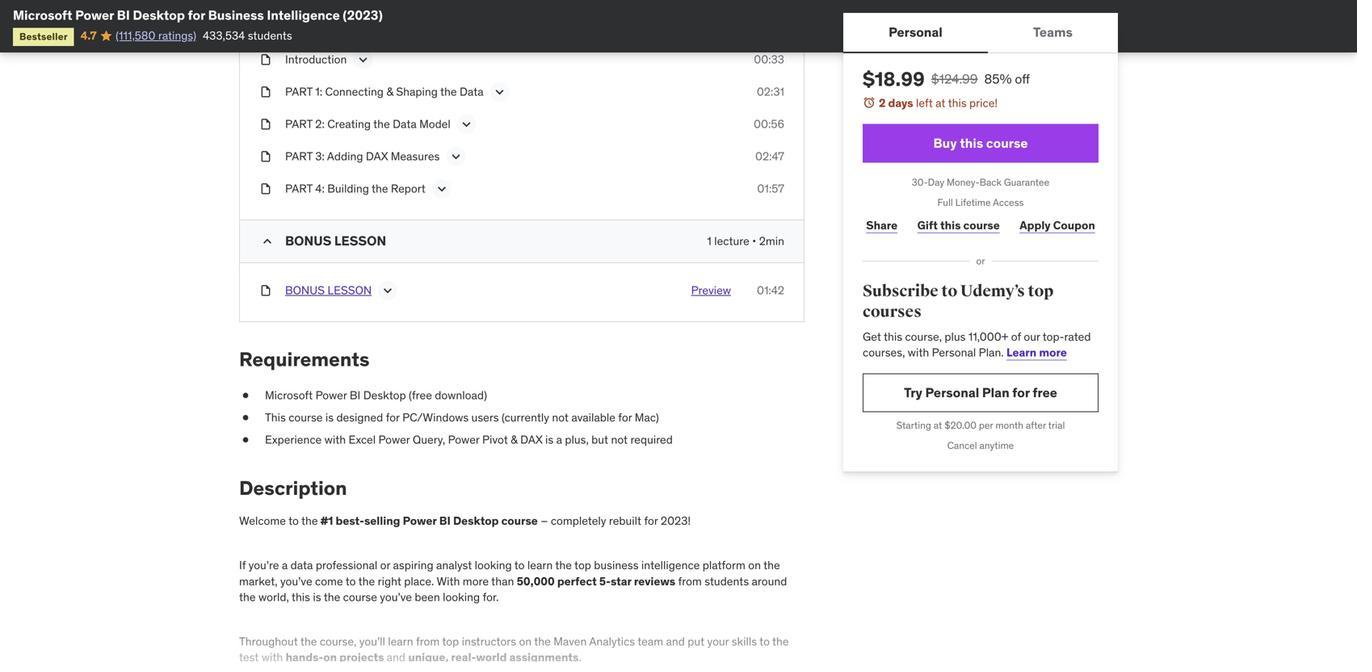 Task type: describe. For each thing, give the bounding box(es) containing it.
you've inside if you're a data professional or aspiring analyst looking to learn the top business intelligence platform on the market, you've come to the right place. with more than
[[280, 574, 312, 589]]

(2023)
[[343, 7, 383, 23]]

personal button
[[844, 13, 988, 52]]

gift
[[918, 218, 938, 233]]

apply coupon button
[[1016, 209, 1099, 242]]

1
[[707, 234, 712, 249]]

learn inside throughout the course, you'll learn from top instructors on the maven analytics team and put your skills to the test with
[[388, 635, 413, 649]]

2 bonus lesson from the top
[[285, 283, 372, 298]]

try personal plan for free link
[[863, 374, 1099, 412]]

plus,
[[565, 433, 589, 447]]

maven inside throughout the course, you'll learn from top instructors on the maven analytics team and put your skills to the test with
[[554, 635, 587, 649]]

the left #1
[[301, 514, 318, 528]]

from inside throughout the course, you'll learn from top instructors on the maven analytics team and put your skills to the test with
[[416, 635, 440, 649]]

course up the experience
[[289, 410, 323, 425]]

show lecture description image for part 4: building the report
[[434, 181, 450, 197]]

0 vertical spatial a
[[556, 433, 562, 447]]

world,
[[259, 590, 289, 605]]

4.7
[[81, 28, 97, 43]]

personal inside get this course, plus 11,000+ of our top-rated courses, with personal plan.
[[932, 345, 976, 360]]

#1
[[321, 514, 333, 528]]

show lecture description image for introduction
[[355, 52, 371, 68]]

mac)
[[635, 410, 659, 425]]

if
[[239, 558, 246, 573]]

11,000+
[[969, 329, 1009, 344]]

1:
[[315, 85, 323, 99]]

xsmall image for part 3: adding dax measures
[[259, 149, 272, 165]]

the right shaping
[[440, 85, 457, 99]]

right
[[378, 574, 402, 589]]

apply
[[1020, 218, 1051, 233]]

creating
[[327, 117, 371, 131]]

shaping
[[396, 85, 438, 99]]

this for gift
[[940, 218, 961, 233]]

been
[[415, 590, 440, 605]]

power down this course is designed for pc/windows users (currently not available for mac)
[[448, 433, 480, 447]]

you're
[[249, 558, 279, 573]]

2
[[879, 96, 886, 110]]

access
[[993, 196, 1024, 209]]

for left mac)
[[618, 410, 632, 425]]

$124.99
[[931, 71, 978, 87]]

professional
[[316, 558, 378, 573]]

download)
[[435, 388, 487, 403]]

with inside throughout the course, you'll learn from top instructors on the maven analytics team and put your skills to the test with
[[262, 651, 283, 663]]

at inside "starting at $20.00 per month after trial cancel anytime"
[[934, 419, 942, 432]]

free
[[1033, 384, 1058, 401]]

back
[[980, 176, 1002, 189]]

rebuilt
[[609, 514, 642, 528]]

show lecture description image
[[448, 149, 464, 165]]

students for 433,534
[[248, 28, 292, 43]]

off
[[1015, 71, 1030, 87]]

pivot
[[482, 433, 508, 447]]

skills
[[732, 635, 757, 649]]

xsmall image left 'bonus lesson' button on the top left
[[259, 283, 272, 299]]

learn
[[1007, 345, 1037, 360]]

best-
[[336, 514, 364, 528]]

building
[[327, 181, 369, 196]]

the down market,
[[239, 590, 256, 605]]

microsoft power bi desktop for business intelligence (2023)
[[13, 7, 383, 23]]

top-
[[1043, 329, 1065, 344]]

month
[[996, 419, 1024, 432]]

power up designed
[[316, 388, 347, 403]]

bi for for
[[117, 7, 130, 23]]

on inside throughout the course, you'll learn from top instructors on the maven analytics team and put your skills to the test with
[[519, 635, 532, 649]]

market
[[441, 2, 484, 18]]

selling
[[364, 514, 400, 528]]

the right instructors
[[534, 635, 551, 649]]

course down "lifetime"
[[964, 218, 1000, 233]]

after
[[1026, 419, 1046, 432]]

bonus for bonus project: maven market "dropdown button"
[[285, 2, 332, 18]]

this course is designed for pc/windows users (currently not available for mac)
[[265, 410, 659, 425]]

xsmall image for part 1: connecting & shaping the data
[[259, 84, 272, 100]]

0 vertical spatial at
[[936, 96, 946, 110]]

of
[[1011, 329, 1021, 344]]

part for part 2: creating the data model
[[285, 117, 313, 131]]

the up perfect
[[555, 558, 572, 573]]

the up around
[[764, 558, 780, 573]]

this down $124.99
[[948, 96, 967, 110]]

buy this course button
[[863, 124, 1099, 163]]

analytics
[[589, 635, 635, 649]]

power right excel
[[379, 433, 410, 447]]

2 small image from the top
[[259, 234, 276, 250]]

1 vertical spatial is
[[545, 433, 554, 447]]

project:
[[334, 2, 395, 18]]

(111,580 ratings)
[[116, 28, 196, 43]]

learn more link
[[1007, 345, 1067, 360]]

the down the come
[[324, 590, 340, 605]]

1 vertical spatial with
[[324, 433, 346, 447]]

for left free
[[1013, 384, 1030, 401]]

for up ratings)
[[188, 7, 205, 23]]

course, for the
[[320, 635, 357, 649]]

intelligence
[[641, 558, 700, 573]]

ratings)
[[158, 28, 196, 43]]

designed
[[336, 410, 383, 425]]

query,
[[413, 433, 445, 447]]

to right welcome
[[289, 514, 299, 528]]

welcome to the #1 best-selling power bi desktop course – completely rebuilt for 2023!
[[239, 514, 691, 528]]

reviews
[[634, 574, 676, 589]]

–
[[541, 514, 548, 528]]

test
[[239, 651, 259, 663]]

bi for (free
[[350, 388, 361, 403]]

this for buy
[[960, 135, 983, 151]]

5-
[[599, 574, 611, 589]]

course, for this
[[905, 329, 942, 344]]

report
[[391, 181, 426, 196]]

buy
[[934, 135, 957, 151]]

perfect
[[557, 574, 597, 589]]

starting at $20.00 per month after trial cancel anytime
[[897, 419, 1065, 452]]

our
[[1024, 329, 1040, 344]]

students for from
[[705, 574, 749, 589]]

to down the professional
[[346, 574, 356, 589]]

1 horizontal spatial or
[[976, 255, 985, 268]]

aspiring
[[393, 558, 434, 573]]

433,534 students
[[203, 28, 292, 43]]

part 2: creating the data model
[[285, 117, 451, 131]]

from students around the world, this is the course you've been looking for.
[[239, 574, 787, 605]]

share button
[[863, 209, 901, 242]]

power up 4.7
[[75, 7, 114, 23]]

2 vertical spatial personal
[[926, 384, 979, 401]]

the left right
[[358, 574, 375, 589]]

come
[[315, 574, 343, 589]]

to inside subscribe to udemy's top courses
[[942, 282, 958, 301]]

bonus for 'bonus lesson' button on the top left
[[285, 283, 325, 298]]

this for get
[[884, 329, 903, 344]]

0 vertical spatial xsmall image
[[259, 52, 272, 68]]

microsoft power bi desktop (free download)
[[265, 388, 487, 403]]

1 horizontal spatial is
[[326, 410, 334, 425]]

learn more
[[1007, 345, 1067, 360]]

power right selling
[[403, 514, 437, 528]]

$18.99 $124.99 85% off
[[863, 67, 1030, 91]]

team
[[638, 635, 663, 649]]

lifetime
[[956, 196, 991, 209]]

microsoft for microsoft power bi desktop for business intelligence (2023)
[[13, 7, 72, 23]]

1 vertical spatial &
[[511, 433, 518, 447]]

this
[[265, 410, 286, 425]]

alarm image
[[863, 96, 876, 109]]

the right throughout
[[300, 635, 317, 649]]

50,000 perfect 5-star reviews
[[517, 574, 676, 589]]

share
[[866, 218, 898, 233]]

throughout the course, you'll learn from top instructors on the maven analytics team and put your skills to the test with
[[239, 635, 789, 663]]

intelligence
[[267, 7, 340, 23]]

$20.00
[[945, 419, 977, 432]]

$18.99
[[863, 67, 925, 91]]



Task type: vqa. For each thing, say whether or not it's contained in the screenshot.
the you've inside the the from students around the world, this is the course you've been looking for.
yes



Task type: locate. For each thing, give the bounding box(es) containing it.
maven left market on the top left of the page
[[398, 2, 438, 18]]

2 horizontal spatial with
[[908, 345, 929, 360]]

anytime
[[980, 439, 1014, 452]]

xsmall image down requirements
[[239, 388, 252, 404]]

microsoft up "this"
[[265, 388, 313, 403]]

looking up than
[[475, 558, 512, 573]]

0 vertical spatial lesson
[[334, 233, 386, 249]]

or up right
[[380, 558, 390, 573]]

0 horizontal spatial &
[[386, 85, 393, 99]]

1 horizontal spatial maven
[[554, 635, 587, 649]]

is down the come
[[313, 590, 321, 605]]

days
[[888, 96, 913, 110]]

top inside if you're a data professional or aspiring analyst looking to learn the top business intelligence platform on the market, you've come to the right place. with more than
[[574, 558, 591, 573]]

pc/windows
[[402, 410, 469, 425]]

and
[[666, 635, 685, 649]]

1 vertical spatial bonus
[[285, 233, 332, 249]]

is left designed
[[326, 410, 334, 425]]

you've down right
[[380, 590, 412, 605]]

0 vertical spatial you've
[[280, 574, 312, 589]]

completely
[[551, 514, 606, 528]]

2 horizontal spatial bi
[[439, 514, 451, 528]]

learn up the 50,000
[[528, 558, 553, 573]]

1 vertical spatial not
[[611, 433, 628, 447]]

for left 2023!
[[644, 514, 658, 528]]

this up courses, on the bottom right of the page
[[884, 329, 903, 344]]

with down throughout
[[262, 651, 283, 663]]

1 horizontal spatial top
[[574, 558, 591, 573]]

50,000
[[517, 574, 555, 589]]

students down intelligence
[[248, 28, 292, 43]]

xsmall image
[[259, 84, 272, 100], [259, 116, 272, 132], [259, 149, 272, 165], [259, 181, 272, 197], [259, 283, 272, 299], [239, 388, 252, 404]]

than
[[491, 574, 514, 589]]

courses
[[863, 302, 922, 322]]

bonus up introduction
[[285, 2, 332, 18]]

1 vertical spatial course,
[[320, 635, 357, 649]]

course down the professional
[[343, 590, 377, 605]]

xsmall image left 3:
[[259, 149, 272, 165]]

or
[[976, 255, 985, 268], [380, 558, 390, 573]]

0 vertical spatial small image
[[259, 3, 276, 19]]

1 vertical spatial students
[[705, 574, 749, 589]]

0 horizontal spatial learn
[[388, 635, 413, 649]]

you've down data
[[280, 574, 312, 589]]

try
[[904, 384, 923, 401]]

course, inside get this course, plus 11,000+ of our top-rated courses, with personal plan.
[[905, 329, 942, 344]]

0 horizontal spatial on
[[519, 635, 532, 649]]

2 vertical spatial bonus
[[285, 283, 325, 298]]

2 part from the top
[[285, 117, 313, 131]]

a inside if you're a data professional or aspiring analyst looking to learn the top business intelligence platform on the market, you've come to the right place. with more than
[[282, 558, 288, 573]]

analyst
[[436, 558, 472, 573]]

left
[[916, 96, 933, 110]]

0 horizontal spatial with
[[262, 651, 283, 663]]

you'll
[[359, 635, 385, 649]]

personal inside "button"
[[889, 24, 943, 40]]

top up perfect
[[574, 558, 591, 573]]

&
[[386, 85, 393, 99], [511, 433, 518, 447]]

dax right adding at top left
[[366, 149, 388, 164]]

part left 2:
[[285, 117, 313, 131]]

students down platform
[[705, 574, 749, 589]]

4 part from the top
[[285, 181, 313, 196]]

2 days left at this price!
[[879, 96, 998, 110]]

course, inside throughout the course, you'll learn from top instructors on the maven analytics team and put your skills to the test with
[[320, 635, 357, 649]]

0 vertical spatial desktop
[[133, 7, 185, 23]]

data left model
[[393, 117, 417, 131]]

business
[[208, 7, 264, 23]]

0 vertical spatial course,
[[905, 329, 942, 344]]

if you're a data professional or aspiring analyst looking to learn the top business intelligence platform on the market, you've come to the right place. with more than
[[239, 558, 780, 589]]

30-
[[912, 176, 928, 189]]

0 horizontal spatial top
[[442, 635, 459, 649]]

desktop up designed
[[363, 388, 406, 403]]

welcome
[[239, 514, 286, 528]]

xsmall image down "433,534 students"
[[259, 52, 272, 68]]

course
[[986, 135, 1028, 151], [964, 218, 1000, 233], [289, 410, 323, 425], [501, 514, 538, 528], [343, 590, 377, 605]]

xsmall image left 2:
[[259, 116, 272, 132]]

bi up designed
[[350, 388, 361, 403]]

1 vertical spatial maven
[[554, 635, 587, 649]]

1 vertical spatial top
[[574, 558, 591, 573]]

full
[[938, 196, 953, 209]]

tab list
[[844, 13, 1118, 53]]

& left shaping
[[386, 85, 393, 99]]

bonus inside button
[[285, 283, 325, 298]]

more inside if you're a data professional or aspiring analyst looking to learn the top business intelligence platform on the market, you've come to the right place. with more than
[[463, 574, 489, 589]]

starting
[[897, 419, 931, 432]]

top up our
[[1028, 282, 1054, 301]]

0 horizontal spatial course,
[[320, 635, 357, 649]]

students inside from students around the world, this is the course you've been looking for.
[[705, 574, 749, 589]]

lesson inside button
[[328, 283, 372, 298]]

this right buy in the right of the page
[[960, 135, 983, 151]]

the left the report
[[372, 181, 388, 196]]

0 horizontal spatial from
[[416, 635, 440, 649]]

0 vertical spatial learn
[[528, 558, 553, 573]]

part for part 3: adding dax measures
[[285, 149, 313, 164]]

0 vertical spatial or
[[976, 255, 985, 268]]

3 bonus from the top
[[285, 283, 325, 298]]

on inside if you're a data professional or aspiring analyst looking to learn the top business intelligence platform on the market, you've come to the right place. with more than
[[748, 558, 761, 573]]

not right but
[[611, 433, 628, 447]]

users
[[471, 410, 499, 425]]

1 horizontal spatial bi
[[350, 388, 361, 403]]

xsmall image for part 4: building the report
[[259, 181, 272, 197]]

bonus lesson up requirements
[[285, 283, 372, 298]]

plan
[[982, 384, 1010, 401]]

with
[[908, 345, 929, 360], [324, 433, 346, 447], [262, 651, 283, 663]]

business
[[594, 558, 639, 573]]

0 vertical spatial personal
[[889, 24, 943, 40]]

more up for.
[[463, 574, 489, 589]]

1 lecture • 2min
[[707, 234, 785, 249]]

course, left plus
[[905, 329, 942, 344]]

to
[[942, 282, 958, 301], [289, 514, 299, 528], [514, 558, 525, 573], [346, 574, 356, 589], [760, 635, 770, 649]]

subscribe to udemy's top courses
[[863, 282, 1054, 322]]

bestseller
[[19, 30, 68, 43]]

xsmall image left the experience
[[239, 432, 252, 448]]

1 vertical spatial learn
[[388, 635, 413, 649]]

0 vertical spatial bonus
[[285, 2, 332, 18]]

top inside throughout the course, you'll learn from top instructors on the maven analytics team and put your skills to the test with
[[442, 635, 459, 649]]

1 bonus lesson from the top
[[285, 233, 386, 249]]

course,
[[905, 329, 942, 344], [320, 635, 357, 649]]

from
[[678, 574, 702, 589], [416, 635, 440, 649]]

(111,580
[[116, 28, 155, 43]]

personal
[[889, 24, 943, 40], [932, 345, 976, 360], [926, 384, 979, 401]]

desktop up analyst
[[453, 514, 499, 528]]

bonus inside "dropdown button"
[[285, 2, 332, 18]]

1 horizontal spatial more
[[1039, 345, 1067, 360]]

bi up analyst
[[439, 514, 451, 528]]

to up the 50,000
[[514, 558, 525, 573]]

1 horizontal spatial course,
[[905, 329, 942, 344]]

experience
[[265, 433, 322, 447]]

0 vertical spatial bonus lesson
[[285, 233, 386, 249]]

85%
[[985, 71, 1012, 87]]

cancel
[[948, 439, 977, 452]]

show lecture description image
[[355, 52, 371, 68], [492, 84, 508, 100], [459, 116, 475, 133], [434, 181, 450, 197], [380, 283, 396, 299]]

0 horizontal spatial more
[[463, 574, 489, 589]]

0 horizontal spatial desktop
[[133, 7, 185, 23]]

is inside from students around the world, this is the course you've been looking for.
[[313, 590, 321, 605]]

top left instructors
[[442, 635, 459, 649]]

around
[[752, 574, 787, 589]]

1 vertical spatial personal
[[932, 345, 976, 360]]

•
[[752, 234, 757, 249]]

dax down (currently
[[520, 433, 543, 447]]

for down microsoft power bi desktop (free download)
[[386, 410, 400, 425]]

1 vertical spatial you've
[[380, 590, 412, 605]]

0 horizontal spatial microsoft
[[13, 7, 72, 23]]

0 vertical spatial looking
[[475, 558, 512, 573]]

instructors
[[462, 635, 516, 649]]

bonus project: maven market
[[285, 2, 484, 18]]

2023!
[[661, 514, 691, 528]]

the right the skills
[[772, 635, 789, 649]]

personal up $18.99
[[889, 24, 943, 40]]

1 horizontal spatial &
[[511, 433, 518, 447]]

bonus down 4:
[[285, 233, 332, 249]]

platform
[[703, 558, 746, 573]]

0 horizontal spatial not
[[552, 410, 569, 425]]

udemy's
[[961, 282, 1025, 301]]

from inside from students around the world, this is the course you've been looking for.
[[678, 574, 702, 589]]

lesson
[[334, 233, 386, 249], [328, 283, 372, 298]]

at left $20.00
[[934, 419, 942, 432]]

2 vertical spatial xsmall image
[[239, 432, 252, 448]]

data right shaping
[[460, 85, 484, 99]]

course, left you'll
[[320, 635, 357, 649]]

part 3: adding dax measures
[[285, 149, 440, 164]]

2 horizontal spatial is
[[545, 433, 554, 447]]

maven left analytics
[[554, 635, 587, 649]]

desktop up (111,580 ratings)
[[133, 7, 185, 23]]

1 vertical spatial bonus lesson
[[285, 283, 372, 298]]

1 horizontal spatial data
[[460, 85, 484, 99]]

0 vertical spatial maven
[[398, 2, 438, 18]]

1 vertical spatial data
[[393, 117, 417, 131]]

from down intelligence
[[678, 574, 702, 589]]

personal up $20.00
[[926, 384, 979, 401]]

more down top-
[[1039, 345, 1067, 360]]

with inside get this course, plus 11,000+ of our top-rated courses, with personal plan.
[[908, 345, 929, 360]]

is left plus, in the bottom of the page
[[545, 433, 554, 447]]

00:33
[[754, 52, 785, 67]]

required
[[631, 433, 673, 447]]

course inside button
[[986, 135, 1028, 151]]

1 small image from the top
[[259, 3, 276, 19]]

1 vertical spatial dax
[[520, 433, 543, 447]]

or inside if you're a data professional or aspiring analyst looking to learn the top business intelligence platform on the market, you've come to the right place. with more than
[[380, 558, 390, 573]]

not
[[552, 410, 569, 425], [611, 433, 628, 447]]

part left 3:
[[285, 149, 313, 164]]

01:42
[[757, 283, 785, 298]]

on right instructors
[[519, 635, 532, 649]]

you've
[[280, 574, 312, 589], [380, 590, 412, 605]]

1 horizontal spatial on
[[748, 558, 761, 573]]

to right the skills
[[760, 635, 770, 649]]

xsmall image for this
[[239, 410, 252, 426]]

02:31
[[757, 85, 785, 99]]

xsmall image
[[259, 52, 272, 68], [239, 410, 252, 426], [239, 432, 252, 448]]

2 vertical spatial bi
[[439, 514, 451, 528]]

adding
[[327, 149, 363, 164]]

xsmall image left 1:
[[259, 84, 272, 100]]

1 bonus from the top
[[285, 2, 332, 18]]

1 horizontal spatial dax
[[520, 433, 543, 447]]

personal down plus
[[932, 345, 976, 360]]

this inside from students around the world, this is the course you've been looking for.
[[292, 590, 310, 605]]

2 vertical spatial top
[[442, 635, 459, 649]]

this inside get this course, plus 11,000+ of our top-rated courses, with personal plan.
[[884, 329, 903, 344]]

to inside throughout the course, you'll learn from top instructors on the maven analytics team and put your skills to the test with
[[760, 635, 770, 649]]

1 vertical spatial on
[[519, 635, 532, 649]]

maven inside "dropdown button"
[[398, 2, 438, 18]]

(free
[[409, 388, 432, 403]]

0 horizontal spatial maven
[[398, 2, 438, 18]]

learn inside if you're a data professional or aspiring analyst looking to learn the top business intelligence platform on the market, you've come to the right place. with more than
[[528, 558, 553, 573]]

a left data
[[282, 558, 288, 573]]

2:
[[315, 117, 325, 131]]

0 vertical spatial top
[[1028, 282, 1054, 301]]

microsoft up bestseller
[[13, 7, 72, 23]]

from down been
[[416, 635, 440, 649]]

1 vertical spatial desktop
[[363, 388, 406, 403]]

xsmall image for part 2: creating the data model
[[259, 116, 272, 132]]

course inside from students around the world, this is the course you've been looking for.
[[343, 590, 377, 605]]

not up plus, in the bottom of the page
[[552, 410, 569, 425]]

1 horizontal spatial desktop
[[363, 388, 406, 403]]

course up back
[[986, 135, 1028, 151]]

1 vertical spatial at
[[934, 419, 942, 432]]

& right pivot
[[511, 433, 518, 447]]

xsmall image left 4:
[[259, 181, 272, 197]]

2 vertical spatial desktop
[[453, 514, 499, 528]]

0 vertical spatial bi
[[117, 7, 130, 23]]

1 horizontal spatial from
[[678, 574, 702, 589]]

small image
[[259, 3, 276, 19], [259, 234, 276, 250]]

0 vertical spatial not
[[552, 410, 569, 425]]

part left 4:
[[285, 181, 313, 196]]

the down part 1: connecting & shaping the data
[[373, 117, 390, 131]]

0 vertical spatial dax
[[366, 149, 388, 164]]

1 horizontal spatial students
[[705, 574, 749, 589]]

part for part 1: connecting & shaping the data
[[285, 85, 313, 99]]

2 vertical spatial is
[[313, 590, 321, 605]]

1 vertical spatial bi
[[350, 388, 361, 403]]

1 horizontal spatial a
[[556, 433, 562, 447]]

at
[[936, 96, 946, 110], [934, 419, 942, 432]]

top
[[1028, 282, 1054, 301], [574, 558, 591, 573], [442, 635, 459, 649]]

get this course, plus 11,000+ of our top-rated courses, with personal plan.
[[863, 329, 1091, 360]]

1 vertical spatial a
[[282, 558, 288, 573]]

requirements
[[239, 348, 370, 372]]

desktop for for
[[133, 7, 185, 23]]

0 vertical spatial with
[[908, 345, 929, 360]]

1 horizontal spatial microsoft
[[265, 388, 313, 403]]

4:
[[315, 181, 325, 196]]

0 horizontal spatial students
[[248, 28, 292, 43]]

star
[[611, 574, 632, 589]]

get
[[863, 329, 881, 344]]

show lecture description image for part 2: creating the data model
[[459, 116, 475, 133]]

0 horizontal spatial bi
[[117, 7, 130, 23]]

1 horizontal spatial not
[[611, 433, 628, 447]]

0 vertical spatial more
[[1039, 345, 1067, 360]]

3 part from the top
[[285, 149, 313, 164]]

0 vertical spatial &
[[386, 85, 393, 99]]

top inside subscribe to udemy's top courses
[[1028, 282, 1054, 301]]

you've inside from students around the world, this is the course you've been looking for.
[[380, 590, 412, 605]]

1 horizontal spatial learn
[[528, 558, 553, 573]]

1 vertical spatial or
[[380, 558, 390, 573]]

1 vertical spatial xsmall image
[[239, 410, 252, 426]]

xsmall image for experience
[[239, 432, 252, 448]]

1 vertical spatial lesson
[[328, 283, 372, 298]]

a
[[556, 433, 562, 447], [282, 558, 288, 573]]

2 vertical spatial with
[[262, 651, 283, 663]]

part for part 4: building the report
[[285, 181, 313, 196]]

apply coupon
[[1020, 218, 1095, 233]]

looking inside from students around the world, this is the course you've been looking for.
[[443, 590, 480, 605]]

0 vertical spatial from
[[678, 574, 702, 589]]

1 horizontal spatial with
[[324, 433, 346, 447]]

0 horizontal spatial you've
[[280, 574, 312, 589]]

show lecture description image for part 1: connecting & shaping the data
[[492, 84, 508, 100]]

0 vertical spatial students
[[248, 28, 292, 43]]

2 bonus from the top
[[285, 233, 332, 249]]

plus
[[945, 329, 966, 344]]

1 part from the top
[[285, 85, 313, 99]]

xsmall image left "this"
[[239, 410, 252, 426]]

course left –
[[501, 514, 538, 528]]

looking inside if you're a data professional or aspiring analyst looking to learn the top business intelligence platform on the market, you've come to the right place. with more than
[[475, 558, 512, 573]]

money-
[[947, 176, 980, 189]]

433,534
[[203, 28, 245, 43]]

1 vertical spatial microsoft
[[265, 388, 313, 403]]

bonus lesson up 'bonus lesson' button on the top left
[[285, 233, 386, 249]]

1 vertical spatial small image
[[259, 234, 276, 250]]

this
[[948, 96, 967, 110], [960, 135, 983, 151], [940, 218, 961, 233], [884, 329, 903, 344], [292, 590, 310, 605]]

bi up (111,580
[[117, 7, 130, 23]]

2 horizontal spatial top
[[1028, 282, 1054, 301]]

tab list containing personal
[[844, 13, 1118, 53]]

this right gift
[[940, 218, 961, 233]]

part left 1:
[[285, 85, 313, 99]]

1 horizontal spatial you've
[[380, 590, 412, 605]]

a left plus, in the bottom of the page
[[556, 433, 562, 447]]

bonus up requirements
[[285, 283, 325, 298]]

this right world,
[[292, 590, 310, 605]]

desktop for (free
[[363, 388, 406, 403]]

this inside button
[[960, 135, 983, 151]]

0 horizontal spatial is
[[313, 590, 321, 605]]

(currently
[[502, 410, 549, 425]]

with right courses, on the bottom right of the page
[[908, 345, 929, 360]]

0 horizontal spatial dax
[[366, 149, 388, 164]]

on up around
[[748, 558, 761, 573]]

your
[[707, 635, 729, 649]]

guarantee
[[1004, 176, 1050, 189]]

0 horizontal spatial data
[[393, 117, 417, 131]]

0 vertical spatial data
[[460, 85, 484, 99]]

but
[[592, 433, 608, 447]]

00:56
[[754, 117, 785, 131]]

01:57
[[757, 181, 785, 196]]

buy this course
[[934, 135, 1028, 151]]

0 vertical spatial microsoft
[[13, 7, 72, 23]]

microsoft for microsoft power bi desktop (free download)
[[265, 388, 313, 403]]

with
[[437, 574, 460, 589]]

learn right you'll
[[388, 635, 413, 649]]



